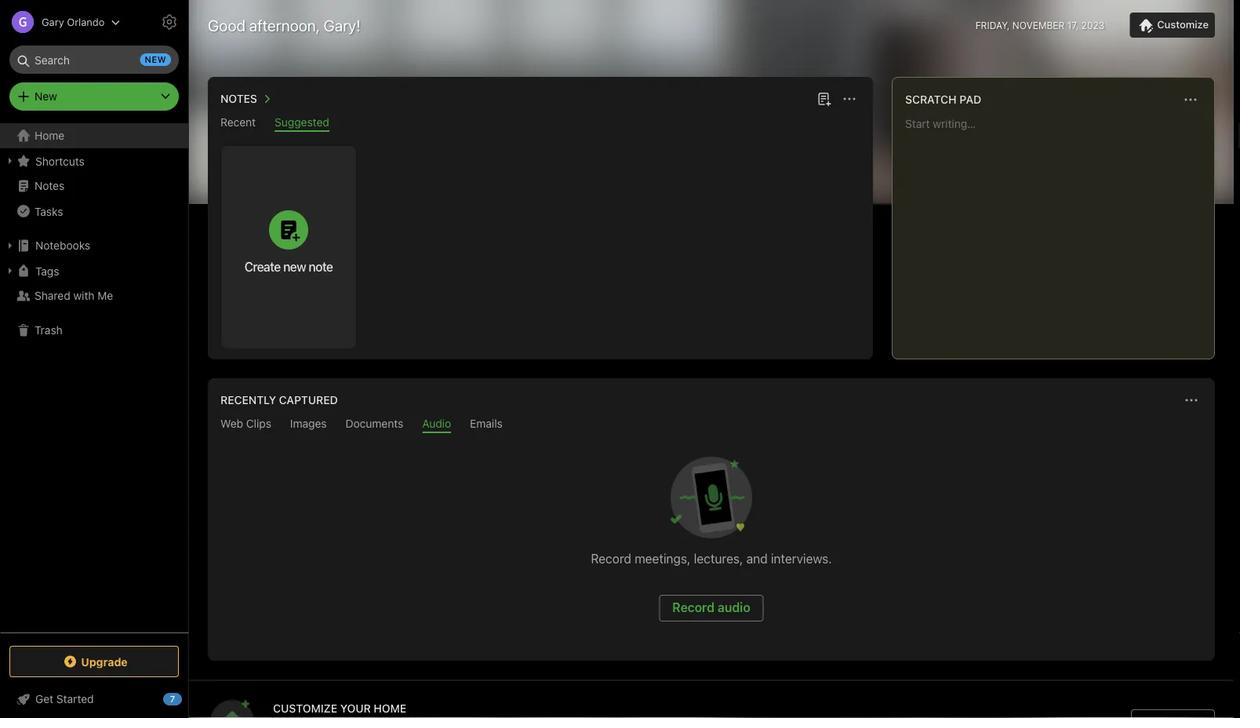 Task type: describe. For each thing, give the bounding box(es) containing it.
settings image
[[160, 13, 179, 31]]

meetings,
[[635, 551, 691, 566]]

tags button
[[0, 258, 188, 283]]

friday, november 17, 2023
[[976, 20, 1105, 31]]

7
[[170, 694, 175, 704]]

new search field
[[20, 46, 171, 74]]

customize
[[1158, 19, 1209, 30]]

expand notebooks image
[[4, 239, 16, 252]]

notes inside button
[[221, 92, 257, 105]]

shortcuts button
[[0, 148, 188, 173]]

recent tab
[[221, 116, 256, 132]]

home
[[35, 129, 65, 142]]

lectures,
[[694, 551, 743, 566]]

trash link
[[0, 318, 188, 343]]

audio tab
[[422, 417, 451, 433]]

notebooks
[[35, 239, 90, 252]]

suggested
[[275, 116, 329, 129]]

web clips tab
[[221, 417, 271, 433]]

emails tab
[[470, 417, 503, 433]]

orlando
[[67, 16, 105, 28]]

create new note
[[245, 259, 333, 274]]

trash
[[35, 324, 63, 337]]

notes button
[[217, 89, 276, 108]]

good
[[208, 16, 246, 34]]

scratch pad button
[[902, 90, 982, 109]]

new
[[35, 90, 57, 103]]

audio
[[422, 417, 451, 430]]

record for record audio
[[673, 600, 715, 615]]

started
[[56, 693, 94, 705]]

recently captured
[[221, 394, 338, 407]]

record meetings, lectures, and interviews.
[[591, 551, 832, 566]]

shared with me link
[[0, 283, 188, 308]]

recently
[[221, 394, 276, 407]]

record for record meetings, lectures, and interviews.
[[591, 551, 632, 566]]

friday,
[[976, 20, 1010, 31]]

pad
[[960, 93, 982, 106]]

shortcuts
[[35, 154, 85, 167]]

suggested tab panel
[[208, 132, 873, 359]]

suggested tab
[[275, 116, 329, 132]]

shared with me
[[35, 289, 113, 302]]

documents tab
[[346, 417, 404, 433]]

tab list for notes
[[211, 116, 870, 132]]

Start writing… text field
[[906, 117, 1214, 346]]

scratch
[[906, 93, 957, 106]]

recently captured button
[[217, 391, 338, 410]]

captured
[[279, 394, 338, 407]]

afternoon,
[[249, 16, 320, 34]]

emails
[[470, 417, 503, 430]]

more actions image
[[1183, 391, 1201, 410]]

17,
[[1068, 20, 1079, 31]]

interviews.
[[771, 551, 832, 566]]



Task type: locate. For each thing, give the bounding box(es) containing it.
documents
[[346, 417, 404, 430]]

new inside search box
[[145, 55, 166, 65]]

november
[[1013, 20, 1065, 31]]

tree containing home
[[0, 123, 188, 632]]

1 vertical spatial record
[[673, 600, 715, 615]]

recent
[[221, 116, 256, 129]]

0 vertical spatial notes
[[221, 92, 257, 105]]

1 vertical spatial notes
[[35, 179, 65, 192]]

get started
[[35, 693, 94, 705]]

more actions image
[[840, 89, 859, 108], [1182, 90, 1201, 109]]

record left audio
[[673, 600, 715, 615]]

notebooks link
[[0, 233, 188, 258]]

audio
[[718, 600, 751, 615]]

notes up recent
[[221, 92, 257, 105]]

0 horizontal spatial notes
[[35, 179, 65, 192]]

images
[[290, 417, 327, 430]]

audio tab panel
[[208, 433, 1216, 661]]

tab list containing recent
[[211, 116, 870, 132]]

record
[[591, 551, 632, 566], [673, 600, 715, 615]]

shared
[[35, 289, 70, 302]]

note
[[309, 259, 333, 274]]

gary orlando
[[42, 16, 105, 28]]

1 horizontal spatial new
[[283, 259, 306, 274]]

1 horizontal spatial notes
[[221, 92, 257, 105]]

More actions field
[[839, 88, 861, 110], [1180, 89, 1202, 111], [1181, 389, 1203, 411]]

1 horizontal spatial more actions image
[[1182, 90, 1201, 109]]

new button
[[9, 82, 179, 111]]

customize
[[273, 702, 337, 715]]

more actions image inside field
[[1182, 90, 1201, 109]]

tree
[[0, 123, 188, 632]]

scratch pad
[[906, 93, 982, 106]]

tasks button
[[0, 199, 188, 224]]

get
[[35, 693, 53, 705]]

click to collapse image
[[182, 689, 194, 708]]

record left the meetings,
[[591, 551, 632, 566]]

0 vertical spatial tab list
[[211, 116, 870, 132]]

upgrade
[[81, 655, 128, 668]]

0 vertical spatial new
[[145, 55, 166, 65]]

record inside button
[[673, 600, 715, 615]]

1 horizontal spatial record
[[673, 600, 715, 615]]

clips
[[246, 417, 271, 430]]

create new note button
[[221, 146, 356, 348]]

new down settings image
[[145, 55, 166, 65]]

1 vertical spatial tab list
[[211, 417, 1212, 433]]

Search text field
[[20, 46, 168, 74]]

record audio button
[[659, 595, 764, 622]]

with
[[73, 289, 95, 302]]

create
[[245, 259, 281, 274]]

your
[[340, 702, 371, 715]]

0 horizontal spatial more actions image
[[840, 89, 859, 108]]

expand tags image
[[4, 264, 16, 277]]

1 vertical spatial new
[[283, 259, 306, 274]]

customize your home
[[273, 702, 407, 715]]

new left note
[[283, 259, 306, 274]]

web clips
[[221, 417, 271, 430]]

and
[[747, 551, 768, 566]]

new inside button
[[283, 259, 306, 274]]

Account field
[[0, 6, 120, 38]]

new
[[145, 55, 166, 65], [283, 259, 306, 274]]

customize button
[[1130, 13, 1216, 38]]

2 tab list from the top
[[211, 417, 1212, 433]]

images tab
[[290, 417, 327, 433]]

home
[[374, 702, 407, 715]]

good afternoon, gary!
[[208, 16, 361, 34]]

2023
[[1082, 20, 1105, 31]]

notes link
[[0, 173, 188, 199]]

1 tab list from the top
[[211, 116, 870, 132]]

Help and Learning task checklist field
[[0, 687, 188, 712]]

me
[[98, 289, 113, 302]]

home link
[[0, 123, 188, 148]]

record audio
[[673, 600, 751, 615]]

tab list
[[211, 116, 870, 132], [211, 417, 1212, 433]]

tab list containing web clips
[[211, 417, 1212, 433]]

0 vertical spatial record
[[591, 551, 632, 566]]

notes
[[221, 92, 257, 105], [35, 179, 65, 192]]

tab list for recently captured
[[211, 417, 1212, 433]]

upgrade button
[[9, 646, 179, 677]]

tags
[[35, 264, 59, 277]]

gary!
[[324, 16, 361, 34]]

web
[[221, 417, 243, 430]]

notes inside tree
[[35, 179, 65, 192]]

tasks
[[35, 205, 63, 218]]

0 horizontal spatial new
[[145, 55, 166, 65]]

0 horizontal spatial record
[[591, 551, 632, 566]]

gary
[[42, 16, 64, 28]]

more actions field for recently captured
[[1181, 389, 1203, 411]]

more actions field for scratch pad
[[1180, 89, 1202, 111]]

notes up tasks
[[35, 179, 65, 192]]



Task type: vqa. For each thing, say whether or not it's contained in the screenshot.
left "notebook"
no



